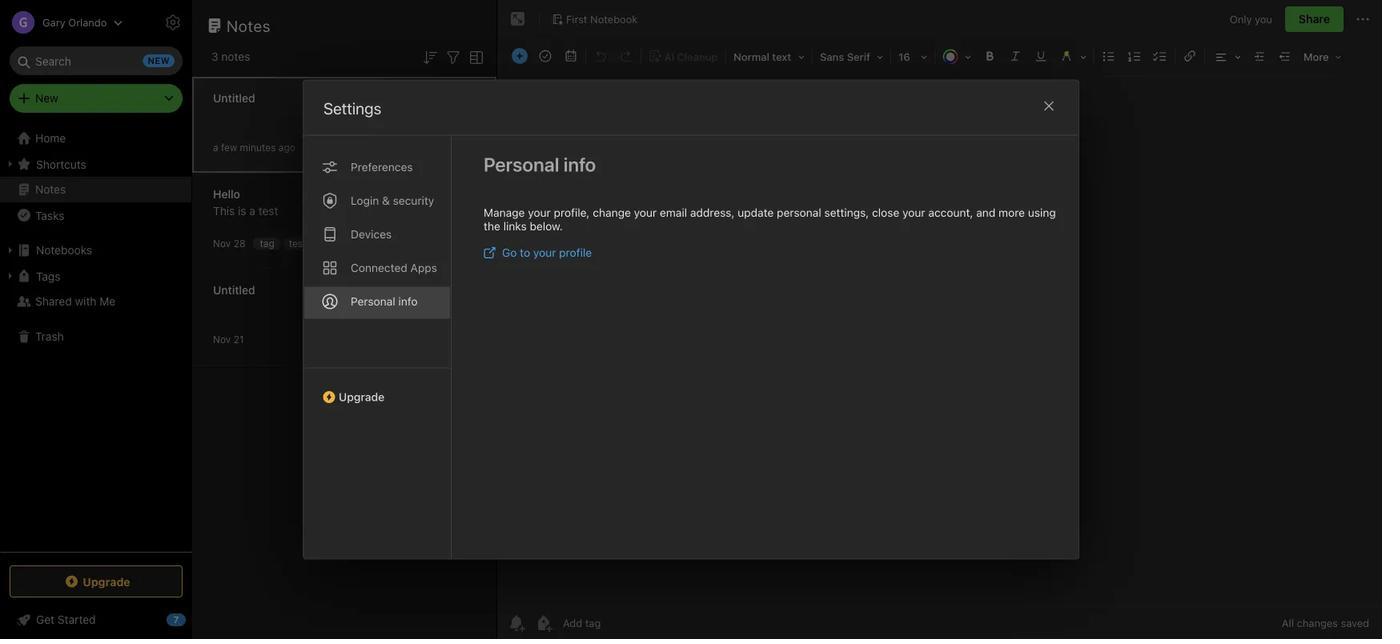 Task type: vqa. For each thing, say whether or not it's contained in the screenshot.
Go To Your Profile button
yes



Task type: locate. For each thing, give the bounding box(es) containing it.
personal down connected
[[351, 295, 395, 308]]

a right the is
[[249, 205, 255, 218]]

untitled down nov 28 on the left of the page
[[213, 284, 255, 297]]

1 horizontal spatial info
[[563, 153, 596, 176]]

1 vertical spatial notes
[[35, 183, 66, 196]]

personal up manage
[[484, 153, 559, 176]]

more
[[999, 206, 1025, 219]]

0 horizontal spatial info
[[398, 295, 418, 308]]

0 horizontal spatial personal
[[351, 295, 395, 308]]

0 horizontal spatial upgrade button
[[10, 566, 183, 598]]

None search field
[[21, 46, 171, 75]]

notebooks link
[[0, 238, 191, 263]]

untitled down notes
[[213, 92, 255, 105]]

2 untitled from the top
[[213, 284, 255, 297]]

alignment image
[[1207, 45, 1247, 67]]

only
[[1230, 13, 1252, 25]]

1 vertical spatial upgrade button
[[10, 566, 183, 598]]

few
[[221, 142, 237, 153]]

notes link
[[0, 177, 191, 203]]

manage
[[484, 206, 525, 219]]

devices
[[351, 228, 392, 241]]

login
[[351, 194, 379, 207]]

your right close
[[903, 206, 925, 219]]

change
[[593, 206, 631, 219]]

bold image
[[979, 45, 1001, 67]]

1 vertical spatial nov
[[213, 334, 231, 346]]

security
[[393, 194, 434, 207]]

your up below.
[[528, 206, 551, 219]]

home link
[[0, 126, 192, 151]]

a left few
[[213, 142, 218, 153]]

notes up tasks
[[35, 183, 66, 196]]

first
[[566, 13, 587, 25]]

close image
[[1039, 96, 1059, 116]]

1 vertical spatial personal info
[[351, 295, 418, 308]]

0 vertical spatial personal
[[484, 153, 559, 176]]

shared with me link
[[0, 289, 191, 315]]

&
[[382, 194, 390, 207]]

1 vertical spatial personal
[[351, 295, 395, 308]]

address,
[[690, 206, 735, 219]]

1 vertical spatial upgrade
[[83, 576, 130, 589]]

untitled
[[213, 92, 255, 105], [213, 284, 255, 297]]

tasks button
[[0, 203, 191, 228]]

Search text field
[[21, 46, 171, 75]]

test
[[258, 205, 278, 218], [289, 238, 306, 249]]

notebook
[[590, 13, 638, 25]]

notes up notes
[[227, 16, 271, 35]]

info
[[563, 153, 596, 176], [398, 295, 418, 308]]

minutes
[[240, 142, 276, 153]]

insert link image
[[1179, 45, 1201, 67]]

0 vertical spatial untitled
[[213, 92, 255, 105]]

personal info
[[484, 153, 596, 176], [351, 295, 418, 308]]

tag
[[260, 238, 274, 249]]

settings,
[[824, 206, 869, 219]]

2 nov from the top
[[213, 334, 231, 346]]

a
[[213, 142, 218, 153], [249, 205, 255, 218]]

0 vertical spatial notes
[[227, 16, 271, 35]]

expand tags image
[[4, 270, 17, 283]]

tags button
[[0, 263, 191, 289]]

1 vertical spatial test
[[289, 238, 306, 249]]

0 horizontal spatial personal info
[[351, 295, 418, 308]]

all
[[1282, 618, 1294, 630]]

1 horizontal spatial upgrade
[[339, 391, 385, 404]]

upgrade button
[[304, 368, 451, 410], [10, 566, 183, 598]]

personal info down connected
[[351, 295, 418, 308]]

info up the profile,
[[563, 153, 596, 176]]

0 vertical spatial info
[[563, 153, 596, 176]]

info down connected apps
[[398, 295, 418, 308]]

new button
[[10, 84, 183, 113]]

1 horizontal spatial personal info
[[484, 153, 596, 176]]

1 horizontal spatial upgrade button
[[304, 368, 451, 410]]

trash link
[[0, 324, 191, 350]]

account,
[[928, 206, 973, 219]]

0 vertical spatial upgrade button
[[304, 368, 451, 410]]

preferences
[[351, 161, 413, 174]]

update
[[738, 206, 774, 219]]

new
[[35, 92, 58, 105]]

1 vertical spatial a
[[249, 205, 255, 218]]

shortcuts
[[36, 158, 86, 171]]

italic image
[[1004, 45, 1027, 67]]

tree
[[0, 126, 192, 552]]

1 vertical spatial untitled
[[213, 284, 255, 297]]

personal info up the profile,
[[484, 153, 596, 176]]

bulleted list image
[[1098, 45, 1120, 67]]

shortcuts button
[[0, 151, 191, 177]]

add a reminder image
[[507, 614, 526, 633]]

0 horizontal spatial notes
[[35, 183, 66, 196]]

0 vertical spatial a
[[213, 142, 218, 153]]

all changes saved
[[1282, 618, 1369, 630]]

hello
[[213, 188, 240, 201]]

1 vertical spatial info
[[398, 295, 418, 308]]

notes
[[227, 16, 271, 35], [35, 183, 66, 196]]

0 horizontal spatial test
[[258, 205, 278, 218]]

upgrade
[[339, 391, 385, 404], [83, 576, 130, 589]]

personal inside 'tab list'
[[351, 295, 395, 308]]

1 nov from the top
[[213, 238, 231, 249]]

0 vertical spatial nov
[[213, 238, 231, 249]]

1 untitled from the top
[[213, 92, 255, 105]]

nov left 28
[[213, 238, 231, 249]]

go to your profile button
[[484, 246, 592, 259]]

you
[[1255, 13, 1272, 25]]

a few minutes ago
[[213, 142, 295, 153]]

tasks
[[35, 209, 64, 222]]

email
[[660, 206, 687, 219]]

test right the is
[[258, 205, 278, 218]]

outdent image
[[1274, 45, 1296, 67]]

personal
[[777, 206, 821, 219]]

your
[[528, 206, 551, 219], [634, 206, 657, 219], [903, 206, 925, 219], [533, 246, 556, 259]]

only you
[[1230, 13, 1272, 25]]

note window element
[[497, 0, 1382, 640]]

personal
[[484, 153, 559, 176], [351, 295, 395, 308]]

0 vertical spatial personal info
[[484, 153, 596, 176]]

nov
[[213, 238, 231, 249], [213, 334, 231, 346]]

your left email
[[634, 206, 657, 219]]

nov left 21
[[213, 334, 231, 346]]

notebooks
[[36, 244, 92, 257]]

tab list
[[304, 136, 452, 559]]

saved
[[1341, 618, 1369, 630]]

go
[[502, 246, 517, 259]]

0 vertical spatial upgrade
[[339, 391, 385, 404]]

close
[[872, 206, 900, 219]]

notes
[[221, 50, 250, 63]]

21
[[234, 334, 244, 346]]

shared
[[35, 295, 72, 308]]

connected
[[351, 261, 407, 275]]

underline image
[[1030, 45, 1052, 67]]

home
[[35, 132, 66, 145]]

add tag image
[[534, 614, 553, 633]]

test right the tag
[[289, 238, 306, 249]]



Task type: describe. For each thing, give the bounding box(es) containing it.
and
[[976, 206, 996, 219]]

indent image
[[1248, 45, 1271, 67]]

settings image
[[163, 13, 183, 32]]

font size image
[[893, 45, 933, 67]]

nov for nov 21
[[213, 334, 231, 346]]

1 horizontal spatial personal
[[484, 153, 559, 176]]

numbered list image
[[1124, 45, 1146, 67]]

3 notes
[[211, 50, 250, 63]]

this
[[213, 205, 235, 218]]

nov 28
[[213, 238, 245, 249]]

1 horizontal spatial a
[[249, 205, 255, 218]]

expand note image
[[509, 10, 528, 29]]

calendar event image
[[560, 45, 582, 67]]

nov for nov 28
[[213, 238, 231, 249]]

trash
[[35, 330, 64, 344]]

upgrade button inside 'tab list'
[[304, 368, 451, 410]]

task image
[[534, 45, 557, 67]]

to
[[520, 246, 530, 259]]

more image
[[1298, 45, 1347, 67]]

Note Editor text field
[[497, 77, 1382, 607]]

ago
[[279, 142, 295, 153]]

is
[[238, 205, 246, 218]]

apps
[[410, 261, 437, 275]]

upgrade inside 'tab list'
[[339, 391, 385, 404]]

nov 21
[[213, 334, 244, 346]]

go to your profile
[[502, 246, 592, 259]]

this is a test
[[213, 205, 278, 218]]

share
[[1299, 12, 1330, 26]]

the
[[484, 220, 500, 233]]

profile
[[559, 246, 592, 259]]

shared with me
[[35, 295, 116, 308]]

checklist image
[[1149, 45, 1172, 67]]

connected apps
[[351, 261, 437, 275]]

personal info inside 'tab list'
[[351, 295, 418, 308]]

manage your profile, change your email address, update personal settings, close your account, and more using the links below.
[[484, 206, 1056, 233]]

first notebook
[[566, 13, 638, 25]]

1 horizontal spatial test
[[289, 238, 306, 249]]

profile,
[[554, 206, 590, 219]]

links
[[503, 220, 527, 233]]

settings
[[324, 99, 381, 118]]

login & security
[[351, 194, 434, 207]]

expand notebooks image
[[4, 244, 17, 257]]

1 horizontal spatial notes
[[227, 16, 271, 35]]

0 vertical spatial test
[[258, 205, 278, 218]]

font color image
[[937, 45, 977, 67]]

share button
[[1285, 6, 1344, 32]]

your right to
[[533, 246, 556, 259]]

highlight image
[[1054, 45, 1092, 67]]

0 horizontal spatial upgrade
[[83, 576, 130, 589]]

0 horizontal spatial a
[[213, 142, 218, 153]]

me
[[100, 295, 116, 308]]

font family image
[[814, 45, 889, 67]]

28
[[234, 238, 245, 249]]

using
[[1028, 206, 1056, 219]]

with
[[75, 295, 97, 308]]

3
[[211, 50, 218, 63]]

tree containing home
[[0, 126, 192, 552]]

tab list containing preferences
[[304, 136, 452, 559]]

insert image
[[508, 45, 532, 67]]

below.
[[530, 220, 563, 233]]

untitled for 21
[[213, 284, 255, 297]]

first notebook button
[[546, 8, 643, 30]]

changes
[[1297, 618, 1338, 630]]

untitled for few
[[213, 92, 255, 105]]

heading level image
[[728, 45, 810, 67]]

tags
[[36, 270, 60, 283]]



